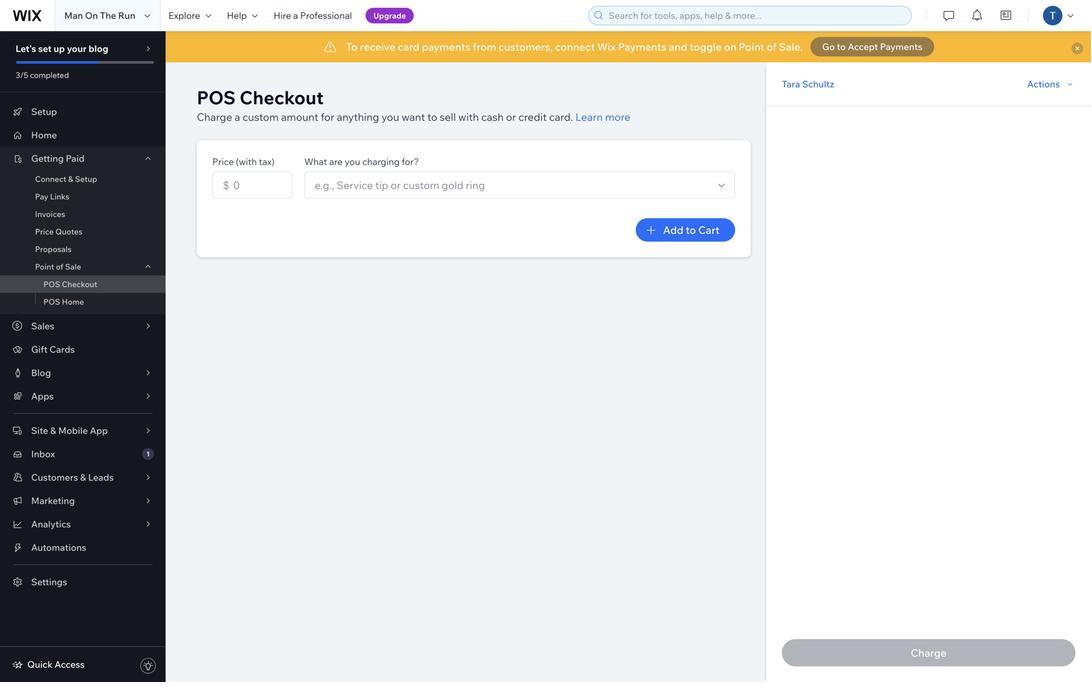 Task type: locate. For each thing, give the bounding box(es) containing it.
0 vertical spatial you
[[382, 110, 399, 123]]

1 horizontal spatial price
[[212, 156, 234, 167]]

1 horizontal spatial point
[[739, 40, 765, 53]]

pos home link
[[0, 293, 166, 311]]

or
[[506, 110, 516, 123]]

let's
[[16, 43, 36, 54]]

1 horizontal spatial a
[[293, 10, 298, 21]]

0 vertical spatial point
[[739, 40, 765, 53]]

1 vertical spatial &
[[50, 425, 56, 436]]

3/5 completed
[[16, 70, 69, 80]]

0 vertical spatial of
[[767, 40, 777, 53]]

settings
[[31, 576, 67, 588]]

charge
[[197, 110, 232, 123]]

2 vertical spatial &
[[80, 472, 86, 483]]

price down invoices
[[35, 227, 54, 236]]

1 horizontal spatial of
[[767, 40, 777, 53]]

tara
[[782, 78, 800, 90]]

1 horizontal spatial &
[[68, 174, 73, 184]]

pos
[[197, 86, 236, 109], [44, 279, 60, 289], [44, 297, 60, 307]]

0 vertical spatial to
[[837, 41, 846, 52]]

hire a professional
[[274, 10, 352, 21]]

point right on
[[739, 40, 765, 53]]

to receive card payments from customers, connect wix payments and toggle on point of sale.
[[346, 40, 803, 53]]

pos up charge
[[197, 86, 236, 109]]

of left sale at the top of page
[[56, 262, 63, 272]]

add
[[663, 223, 684, 236]]

& for site
[[50, 425, 56, 436]]

1 vertical spatial point
[[35, 262, 54, 272]]

0 vertical spatial price
[[212, 156, 234, 167]]

blog
[[89, 43, 108, 54]]

connect
[[35, 174, 66, 184]]

1 vertical spatial home
[[62, 297, 84, 307]]

to inside 'alert'
[[837, 41, 846, 52]]

pos checkout charge a custom amount for anything you want to sell with cash or credit card. learn more
[[197, 86, 631, 123]]

pos down the 'pos checkout'
[[44, 297, 60, 307]]

payments inside button
[[880, 41, 923, 52]]

0 vertical spatial home
[[31, 129, 57, 141]]

apps
[[31, 390, 54, 402]]

setup down 3/5 completed
[[31, 106, 57, 117]]

of
[[767, 40, 777, 53], [56, 262, 63, 272]]

proposals link
[[0, 240, 166, 258]]

you inside pos checkout charge a custom amount for anything you want to sell with cash or credit card. learn more
[[382, 110, 399, 123]]

to for go
[[837, 41, 846, 52]]

point down the proposals
[[35, 262, 54, 272]]

2 vertical spatial to
[[686, 223, 696, 236]]

of inside point of sale dropdown button
[[56, 262, 63, 272]]

a right hire
[[293, 10, 298, 21]]

1 horizontal spatial checkout
[[240, 86, 324, 109]]

0 horizontal spatial point
[[35, 262, 54, 272]]

invoices link
[[0, 205, 166, 223]]

0 vertical spatial checkout
[[240, 86, 324, 109]]

0 vertical spatial pos
[[197, 86, 236, 109]]

payments
[[422, 40, 471, 53]]

& inside customers & leads dropdown button
[[80, 472, 86, 483]]

apps button
[[0, 385, 166, 408]]

checkout inside pos checkout charge a custom amount for anything you want to sell with cash or credit card. learn more
[[240, 86, 324, 109]]

payments right wix
[[618, 40, 667, 53]]

home up getting
[[31, 129, 57, 141]]

1 vertical spatial you
[[345, 156, 360, 167]]

checkout up pos home link
[[62, 279, 97, 289]]

charging
[[362, 156, 400, 167]]

gift cards link
[[0, 338, 166, 361]]

0 horizontal spatial &
[[50, 425, 56, 436]]

& right connect
[[68, 174, 73, 184]]

0 horizontal spatial setup
[[31, 106, 57, 117]]

to right add
[[686, 223, 696, 236]]

0 horizontal spatial you
[[345, 156, 360, 167]]

paid
[[66, 153, 85, 164]]

credit
[[519, 110, 547, 123]]

more
[[605, 110, 631, 123]]

to
[[837, 41, 846, 52], [428, 110, 437, 123], [686, 223, 696, 236]]

marketing button
[[0, 489, 166, 513]]

you
[[382, 110, 399, 123], [345, 156, 360, 167]]

0 horizontal spatial checkout
[[62, 279, 97, 289]]

connect & setup link
[[0, 170, 166, 188]]

checkout inside pos checkout link
[[62, 279, 97, 289]]

1 horizontal spatial you
[[382, 110, 399, 123]]

Price (with tax) number field
[[229, 172, 286, 198]]

pos checkout
[[44, 279, 97, 289]]

0 horizontal spatial home
[[31, 129, 57, 141]]

home down the 'pos checkout'
[[62, 297, 84, 307]]

1 vertical spatial checkout
[[62, 279, 97, 289]]

customers & leads
[[31, 472, 114, 483]]

sales button
[[0, 314, 166, 338]]

set
[[38, 43, 52, 54]]

toggle
[[690, 40, 722, 53]]

payments
[[618, 40, 667, 53], [880, 41, 923, 52]]

checkout for pos checkout
[[62, 279, 97, 289]]

payments right the accept
[[880, 41, 923, 52]]

sales
[[31, 320, 54, 332]]

receive
[[360, 40, 396, 53]]

0 vertical spatial setup
[[31, 106, 57, 117]]

&
[[68, 174, 73, 184], [50, 425, 56, 436], [80, 472, 86, 483]]

links
[[50, 192, 69, 201]]

you right are
[[345, 156, 360, 167]]

1 horizontal spatial to
[[686, 223, 696, 236]]

0 horizontal spatial price
[[35, 227, 54, 236]]

man
[[64, 10, 83, 21]]

1 horizontal spatial setup
[[75, 174, 97, 184]]

pay links
[[35, 192, 69, 201]]

& inside connect & setup link
[[68, 174, 73, 184]]

point
[[739, 40, 765, 53], [35, 262, 54, 272]]

add to cart
[[663, 223, 720, 236]]

2 vertical spatial pos
[[44, 297, 60, 307]]

1 vertical spatial pos
[[44, 279, 60, 289]]

professional
[[300, 10, 352, 21]]

2 horizontal spatial to
[[837, 41, 846, 52]]

& right 'site'
[[50, 425, 56, 436]]

upgrade
[[374, 11, 406, 20]]

0 horizontal spatial to
[[428, 110, 437, 123]]

1 vertical spatial to
[[428, 110, 437, 123]]

point of sale button
[[0, 258, 166, 275]]

automations
[[31, 542, 86, 553]]

checkout up 'amount'
[[240, 86, 324, 109]]

& inside site & mobile app dropdown button
[[50, 425, 56, 436]]

1 horizontal spatial payments
[[880, 41, 923, 52]]

up
[[54, 43, 65, 54]]

a right charge
[[235, 110, 240, 123]]

price for price quotes
[[35, 227, 54, 236]]

to for add
[[686, 223, 696, 236]]

1 vertical spatial of
[[56, 262, 63, 272]]

0 vertical spatial a
[[293, 10, 298, 21]]

pos home
[[44, 297, 84, 307]]

1 horizontal spatial home
[[62, 297, 84, 307]]

mobile
[[58, 425, 88, 436]]

0 horizontal spatial of
[[56, 262, 63, 272]]

price left the (with in the top left of the page
[[212, 156, 234, 167]]

1
[[146, 450, 150, 458]]

tara schultz button
[[782, 78, 834, 90]]

a
[[293, 10, 298, 21], [235, 110, 240, 123]]

setup
[[31, 106, 57, 117], [75, 174, 97, 184]]

1 vertical spatial a
[[235, 110, 240, 123]]

of left the sale.
[[767, 40, 777, 53]]

you left "want"
[[382, 110, 399, 123]]

1 vertical spatial price
[[35, 227, 54, 236]]

price inside "sidebar" 'element'
[[35, 227, 54, 236]]

setup up pay links link
[[75, 174, 97, 184]]

1 vertical spatial setup
[[75, 174, 97, 184]]

getting
[[31, 153, 64, 164]]

connect & setup
[[35, 174, 97, 184]]

of inside to receive card payments from customers, connect wix payments and toggle on point of sale. 'alert'
[[767, 40, 777, 53]]

0 vertical spatial &
[[68, 174, 73, 184]]

invoices
[[35, 209, 65, 219]]

& left leads
[[80, 472, 86, 483]]

to
[[346, 40, 358, 53]]

gift
[[31, 344, 48, 355]]

to left sell
[[428, 110, 437, 123]]

pos down point of sale
[[44, 279, 60, 289]]

on
[[724, 40, 737, 53]]

0 horizontal spatial a
[[235, 110, 240, 123]]

site & mobile app button
[[0, 419, 166, 442]]

custom
[[243, 110, 279, 123]]

actions
[[1028, 78, 1060, 90]]

tara schultz
[[782, 78, 834, 90]]

to right 'go'
[[837, 41, 846, 52]]

pos inside pos checkout charge a custom amount for anything you want to sell with cash or credit card. learn more
[[197, 86, 236, 109]]

2 horizontal spatial &
[[80, 472, 86, 483]]

tax)
[[259, 156, 275, 167]]



Task type: describe. For each thing, give the bounding box(es) containing it.
blog button
[[0, 361, 166, 385]]

marketing
[[31, 495, 75, 506]]

are
[[329, 156, 343, 167]]

price for price (with tax)
[[212, 156, 234, 167]]

hire a professional link
[[266, 0, 360, 31]]

pos checkout link
[[0, 275, 166, 293]]

connect
[[555, 40, 595, 53]]

learn
[[576, 110, 603, 123]]

leads
[[88, 472, 114, 483]]

gift cards
[[31, 344, 75, 355]]

run
[[118, 10, 135, 21]]

a inside pos checkout charge a custom amount for anything you want to sell with cash or credit card. learn more
[[235, 110, 240, 123]]

add to cart button
[[636, 218, 735, 242]]

card.
[[549, 110, 573, 123]]

analytics
[[31, 518, 71, 530]]

card
[[398, 40, 420, 53]]

what
[[304, 156, 327, 167]]

for
[[321, 110, 334, 123]]

accept
[[848, 41, 878, 52]]

sell
[[440, 110, 456, 123]]

pos for pos checkout charge a custom amount for anything you want to sell with cash or credit card. learn more
[[197, 86, 236, 109]]

a inside 'link'
[[293, 10, 298, 21]]

sidebar element
[[0, 31, 166, 682]]

settings link
[[0, 570, 166, 594]]

cart
[[698, 223, 720, 236]]

to inside pos checkout charge a custom amount for anything you want to sell with cash or credit card. learn more
[[428, 110, 437, 123]]

cash
[[481, 110, 504, 123]]

go to accept payments button
[[811, 37, 934, 57]]

checkout for pos checkout charge a custom amount for anything you want to sell with cash or credit card. learn more
[[240, 86, 324, 109]]

price quotes
[[35, 227, 82, 236]]

customers
[[31, 472, 78, 483]]

let's set up your blog
[[16, 43, 108, 54]]

getting paid
[[31, 153, 85, 164]]

blog
[[31, 367, 51, 378]]

sale
[[65, 262, 81, 272]]

quick
[[27, 659, 53, 670]]

sale.
[[779, 40, 803, 53]]

to receive card payments from customers, connect wix payments and toggle on point of sale. alert
[[166, 31, 1091, 62]]

& for customers
[[80, 472, 86, 483]]

quotes
[[55, 227, 82, 236]]

on
[[85, 10, 98, 21]]

help
[[227, 10, 247, 21]]

access
[[55, 659, 85, 670]]

getting paid button
[[0, 147, 166, 170]]

automations link
[[0, 536, 166, 559]]

go to accept payments
[[822, 41, 923, 52]]

pos for pos checkout
[[44, 279, 60, 289]]

quick access button
[[12, 659, 85, 670]]

point of sale
[[35, 262, 81, 272]]

0 horizontal spatial payments
[[618, 40, 667, 53]]

with
[[458, 110, 479, 123]]

anything
[[337, 110, 379, 123]]

pay
[[35, 192, 48, 201]]

the
[[100, 10, 116, 21]]

for?
[[402, 156, 419, 167]]

(with
[[236, 156, 257, 167]]

point inside to receive card payments from customers, connect wix payments and toggle on point of sale. 'alert'
[[739, 40, 765, 53]]

analytics button
[[0, 513, 166, 536]]

explore
[[169, 10, 200, 21]]

want
[[402, 110, 425, 123]]

What are you charging for? field
[[311, 172, 713, 198]]

site & mobile app
[[31, 425, 108, 436]]

and
[[669, 40, 688, 53]]

learn more link
[[576, 109, 631, 125]]

help button
[[219, 0, 266, 31]]

cards
[[50, 344, 75, 355]]

$
[[223, 179, 229, 192]]

setup link
[[0, 100, 166, 123]]

home link
[[0, 123, 166, 147]]

point inside point of sale dropdown button
[[35, 262, 54, 272]]

Search for tools, apps, help & more... field
[[605, 6, 908, 25]]

app
[[90, 425, 108, 436]]

inbox
[[31, 448, 55, 460]]

actions button
[[1028, 78, 1076, 90]]

site
[[31, 425, 48, 436]]

completed
[[30, 70, 69, 80]]

quick access
[[27, 659, 85, 670]]

& for connect
[[68, 174, 73, 184]]

amount
[[281, 110, 319, 123]]

your
[[67, 43, 87, 54]]

price quotes link
[[0, 223, 166, 240]]

proposals
[[35, 244, 72, 254]]

from
[[473, 40, 496, 53]]

customers,
[[499, 40, 553, 53]]

pos for pos home
[[44, 297, 60, 307]]



Task type: vqa. For each thing, say whether or not it's contained in the screenshot.
Techy button
no



